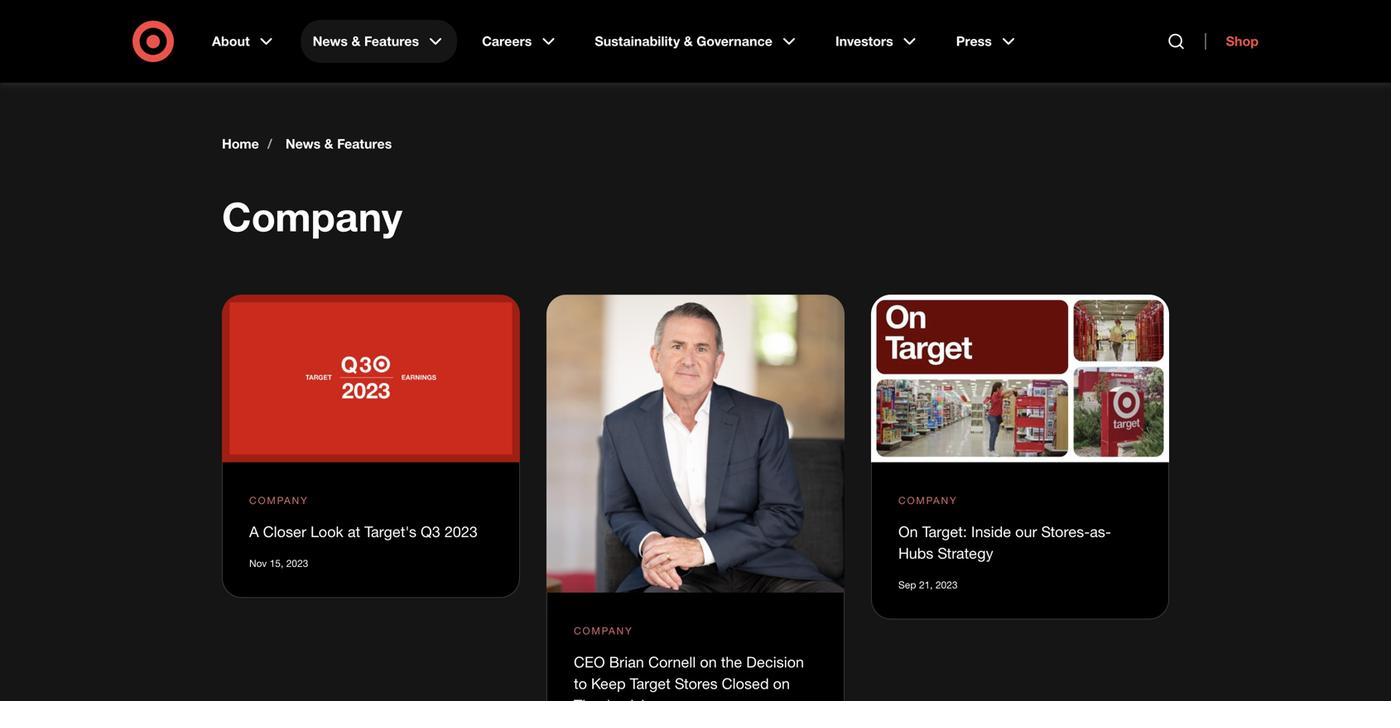 Task type: describe. For each thing, give the bounding box(es) containing it.
on target: inside our stores-as- hubs strategy
[[899, 523, 1112, 563]]

closed
[[722, 675, 769, 693]]

stores
[[675, 675, 718, 693]]

1 vertical spatial on
[[774, 675, 790, 693]]

nov
[[249, 558, 267, 570]]

0 vertical spatial 2023
[[445, 523, 478, 541]]

target's
[[365, 523, 417, 541]]

about
[[212, 33, 250, 49]]

as-
[[1090, 523, 1112, 541]]

press
[[957, 33, 992, 49]]

1 vertical spatial news & features
[[286, 136, 392, 152]]

thanksgiving
[[574, 697, 662, 702]]

about link
[[200, 20, 288, 63]]

target:
[[923, 523, 968, 541]]

ceo brian cornell on the decision to keep target stores closed on thanksgiving link
[[574, 654, 804, 702]]

at
[[348, 523, 361, 541]]

sustainability & governance
[[595, 33, 773, 49]]

company for a closer look at target's q3 2023
[[249, 495, 309, 507]]

to
[[574, 675, 587, 693]]

on
[[899, 523, 919, 541]]

our
[[1016, 523, 1038, 541]]

brian cornell sitting on a couch next to a table with a plant. image
[[547, 295, 845, 593]]

investors
[[836, 33, 894, 49]]

inside
[[972, 523, 1012, 541]]

sep
[[899, 579, 917, 592]]

0 vertical spatial features
[[364, 33, 419, 49]]

investors link
[[824, 20, 932, 63]]

closer
[[263, 523, 307, 541]]

strategy
[[938, 545, 994, 563]]

brian
[[609, 654, 645, 671]]

0 vertical spatial news
[[313, 33, 348, 49]]

a closer look at target's q3 2023
[[249, 523, 478, 541]]

1 horizontal spatial &
[[352, 33, 361, 49]]

2 horizontal spatial &
[[684, 33, 693, 49]]

target
[[630, 675, 671, 693]]

shop
[[1227, 33, 1259, 49]]

0 horizontal spatial on
[[700, 654, 717, 671]]

company link for closer
[[249, 493, 309, 508]]

2023 for hubs
[[936, 579, 958, 592]]

a
[[249, 523, 259, 541]]



Task type: locate. For each thing, give the bounding box(es) containing it.
1 vertical spatial news
[[286, 136, 321, 152]]

features
[[364, 33, 419, 49], [337, 136, 392, 152]]

sustainability
[[595, 33, 680, 49]]

ceo brian cornell on the decision to keep target stores closed on thanksgiving
[[574, 654, 804, 702]]

2023
[[445, 523, 478, 541], [286, 558, 308, 570], [936, 579, 958, 592]]

1 vertical spatial news & features link
[[286, 136, 392, 152]]

nov 15, 2023
[[249, 558, 308, 570]]

15,
[[270, 558, 284, 570]]

news & features
[[313, 33, 419, 49], [286, 136, 392, 152]]

company for ceo brian cornell on the decision to keep target stores closed on thanksgiving
[[574, 625, 633, 638]]

on left the
[[700, 654, 717, 671]]

cornell
[[649, 654, 696, 671]]

company link up closer
[[249, 493, 309, 508]]

q3
[[421, 523, 441, 541]]

governance
[[697, 33, 773, 49]]

company link up target:
[[899, 493, 958, 508]]

1 vertical spatial 2023
[[286, 558, 308, 570]]

a graphic that reads image
[[222, 295, 520, 463]]

1 horizontal spatial on
[[774, 675, 790, 693]]

0 horizontal spatial 2023
[[286, 558, 308, 570]]

sep 21, 2023
[[899, 579, 958, 592]]

stores-
[[1042, 523, 1090, 541]]

0 vertical spatial news & features link
[[301, 20, 457, 63]]

2023 right the q3
[[445, 523, 478, 541]]

2023 for 2023
[[286, 558, 308, 570]]

0 horizontal spatial company link
[[249, 493, 309, 508]]

look
[[311, 523, 344, 541]]

shop link
[[1206, 33, 1259, 50]]

careers
[[482, 33, 532, 49]]

0 horizontal spatial &
[[324, 136, 334, 152]]

news & features link
[[301, 20, 457, 63], [286, 136, 392, 152]]

on down "decision"
[[774, 675, 790, 693]]

ceo
[[574, 654, 605, 671]]

sustainability & governance link
[[584, 20, 811, 63]]

2 horizontal spatial company link
[[899, 493, 958, 508]]

1 horizontal spatial 2023
[[445, 523, 478, 541]]

careers link
[[471, 20, 570, 63]]

the
[[721, 654, 743, 671]]

press link
[[945, 20, 1031, 63]]

decision
[[747, 654, 804, 671]]

2 horizontal spatial 2023
[[936, 579, 958, 592]]

home link
[[222, 136, 259, 152]]

0 vertical spatial news & features
[[313, 33, 419, 49]]

&
[[352, 33, 361, 49], [684, 33, 693, 49], [324, 136, 334, 152]]

0 vertical spatial on
[[700, 654, 717, 671]]

2023 right 21,
[[936, 579, 958, 592]]

2023 right 15,
[[286, 558, 308, 570]]

1 horizontal spatial company link
[[574, 624, 633, 639]]

company
[[222, 193, 403, 241], [249, 495, 309, 507], [899, 495, 958, 507], [574, 625, 633, 638]]

2 vertical spatial 2023
[[936, 579, 958, 592]]

a video still with three images of target stores and sortation centers and text that says image
[[872, 295, 1170, 463]]

company link for target:
[[899, 493, 958, 508]]

news
[[313, 33, 348, 49], [286, 136, 321, 152]]

21,
[[919, 579, 933, 592]]

company link up ceo
[[574, 624, 633, 639]]

hubs
[[899, 545, 934, 563]]

company link
[[249, 493, 309, 508], [899, 493, 958, 508], [574, 624, 633, 639]]

1 vertical spatial features
[[337, 136, 392, 152]]

company link for brian
[[574, 624, 633, 639]]

keep
[[591, 675, 626, 693]]

company for on target: inside our stores-as- hubs strategy
[[899, 495, 958, 507]]

on target: inside our stores-as- hubs strategy link
[[899, 523, 1112, 563]]

a closer look at target's q3 2023 link
[[249, 523, 478, 541]]

home
[[222, 136, 259, 152]]

on
[[700, 654, 717, 671], [774, 675, 790, 693]]



Task type: vqa. For each thing, say whether or not it's contained in the screenshot.
when
no



